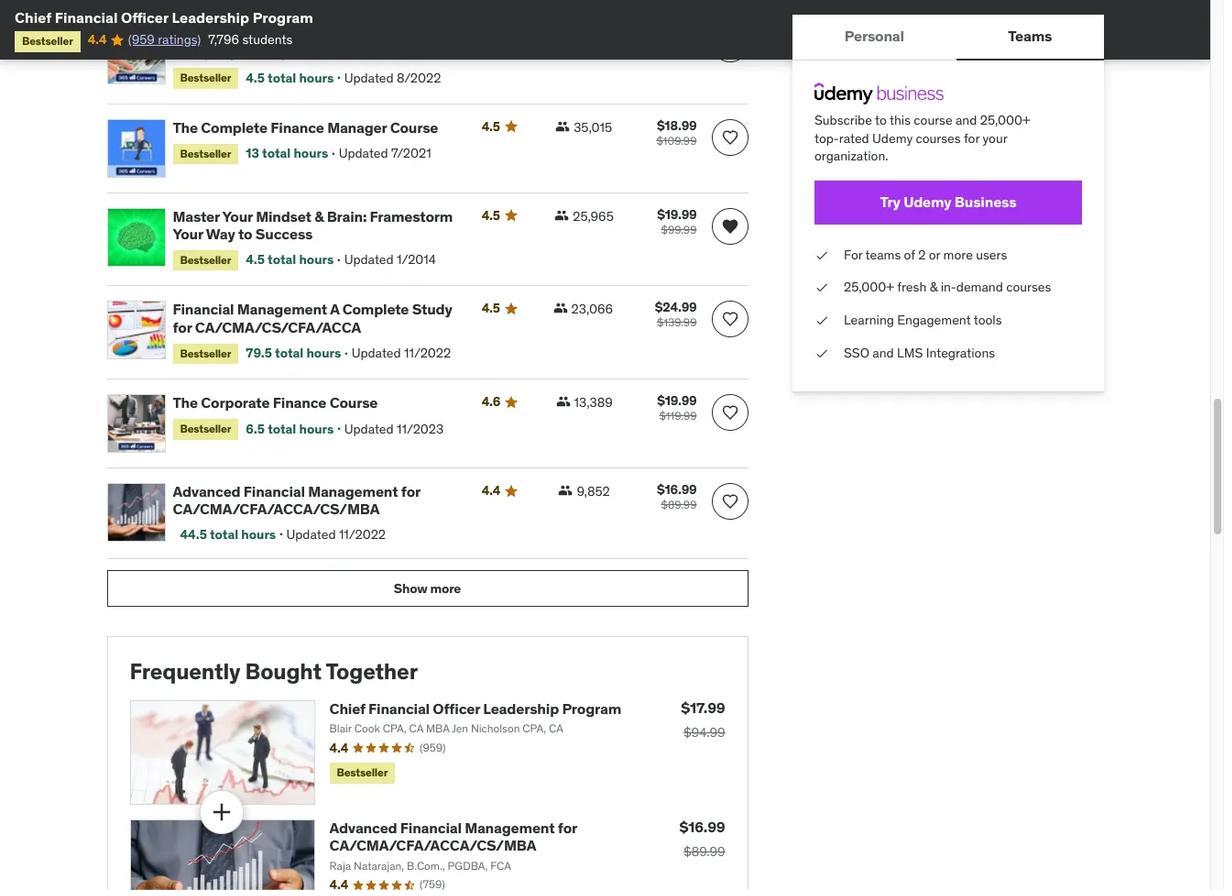 Task type: locate. For each thing, give the bounding box(es) containing it.
6.5
[[246, 421, 265, 437]]

nicholson
[[471, 721, 520, 735]]

officer up (959
[[121, 8, 169, 27]]

b.com.,
[[407, 858, 445, 872]]

udemy down this
[[872, 130, 913, 146]]

1 horizontal spatial advanced
[[330, 819, 397, 837]]

1 vertical spatial updated 11/2022
[[286, 526, 386, 542]]

financial for chief financial officer leadership program blair cook cpa, ca mba jen nicholson cpa, ca
[[369, 699, 430, 717]]

1 horizontal spatial program
[[562, 699, 621, 717]]

course up updated 11/2023
[[330, 393, 378, 412]]

2 the from the top
[[173, 393, 198, 412]]

master your mindset & brain: framestorm your way to success
[[173, 207, 453, 243]]

financial inside chief financial officer leadership program blair cook cpa, ca mba jen nicholson cpa, ca
[[369, 699, 430, 717]]

jen
[[452, 721, 468, 735]]

wishlist image for advanced financial management for ca/cma/cfa/acca/cs/mba
[[721, 492, 739, 511]]

25,000+ up learning
[[844, 279, 894, 295]]

4.4
[[88, 32, 107, 48], [482, 482, 501, 499], [330, 739, 348, 756]]

wishlist image right $119.99 on the top right
[[721, 403, 739, 422]]

$89.99
[[661, 498, 697, 512], [684, 843, 725, 860]]

complete right a at top left
[[343, 300, 409, 318]]

updated for brain:
[[344, 252, 394, 268]]

xsmall image left for at right
[[814, 246, 829, 264]]

0 vertical spatial wishlist image
[[721, 128, 739, 146]]

advanced up 'natarajan,'
[[330, 819, 397, 837]]

courses right the demand
[[1006, 279, 1051, 295]]

financial inside financial management a complete study for ca/cma/cs/cfa/acca
[[173, 300, 234, 318]]

0 vertical spatial the
[[173, 118, 198, 136]]

a
[[437, 25, 445, 43]]

759 reviews element
[[420, 878, 445, 890]]

0 vertical spatial management
[[237, 300, 327, 318]]

to
[[875, 112, 887, 128], [238, 224, 252, 243]]

1 cpa, from the left
[[383, 721, 407, 735]]

1 horizontal spatial courses
[[1006, 279, 1051, 295]]

total down budget
[[268, 69, 296, 86]]

financial planning & analysis: building a company's budget link
[[173, 25, 460, 61]]

0 vertical spatial finance
[[271, 118, 324, 136]]

1 vertical spatial to
[[238, 224, 252, 243]]

1 vertical spatial 4.5 total hours
[[246, 252, 334, 268]]

0 vertical spatial courses
[[916, 130, 961, 146]]

0 vertical spatial officer
[[121, 8, 169, 27]]

business
[[955, 193, 1016, 211]]

cook
[[354, 721, 380, 735]]

$119.99
[[659, 409, 697, 423]]

leadership
[[172, 8, 249, 27], [483, 699, 559, 717]]

chief financial officer leadership program
[[15, 8, 313, 27]]

79.5
[[246, 345, 272, 361]]

1 vertical spatial xsmall image
[[814, 344, 829, 362]]

advanced for advanced financial management for ca/cma/cfa/acca/cs/mba raja natarajan, b.com., pgdba, fca
[[330, 819, 397, 837]]

management inside advanced financial management for ca/cma/cfa/acca/cs/mba raja natarajan, b.com., pgdba, fca
[[465, 819, 555, 837]]

for inside advanced financial management for ca/cma/cfa/acca/cs/mba
[[401, 482, 420, 501]]

your
[[983, 130, 1007, 146]]

the left corporate
[[173, 393, 198, 412]]

1 vertical spatial more
[[430, 580, 461, 596]]

tab list
[[792, 15, 1104, 60]]

0 horizontal spatial 4.4
[[88, 32, 107, 48]]

0 horizontal spatial &
[[301, 25, 310, 43]]

1 horizontal spatial 4.4
[[330, 739, 348, 756]]

raja
[[330, 858, 351, 872]]

1 vertical spatial management
[[308, 482, 398, 501]]

1 horizontal spatial complete
[[343, 300, 409, 318]]

finance for course
[[273, 393, 327, 412]]

1 vertical spatial program
[[562, 699, 621, 717]]

2 wishlist image from the top
[[721, 403, 739, 422]]

in-
[[941, 279, 956, 295]]

$94.99
[[684, 724, 725, 740]]

0 vertical spatial more
[[943, 246, 973, 263]]

0 horizontal spatial course
[[330, 393, 378, 412]]

hours down the corporate finance course link
[[299, 421, 334, 437]]

0 vertical spatial and
[[956, 112, 977, 128]]

for teams of 2 or more users
[[844, 246, 1007, 263]]

4.5 total hours for mindset
[[246, 252, 334, 268]]

hours for &
[[299, 252, 334, 268]]

$16.99 $89.99
[[657, 481, 697, 512], [680, 818, 725, 860]]

company's
[[173, 42, 248, 61]]

& left brain:
[[315, 207, 324, 225]]

44.5
[[180, 526, 207, 542]]

0 vertical spatial ca/cma/cfa/acca/cs/mba
[[173, 500, 380, 518]]

0 vertical spatial &
[[301, 25, 310, 43]]

3 wishlist image from the top
[[721, 492, 739, 511]]

total right 13
[[262, 145, 291, 162]]

0 horizontal spatial program
[[253, 8, 313, 27]]

ca/cma/cfa/acca/cs/mba up 44.5 total hours
[[173, 500, 380, 518]]

1 vertical spatial &
[[315, 207, 324, 225]]

financial planning & analysis: building a company's budget
[[173, 25, 445, 61]]

2 wishlist image from the top
[[721, 217, 739, 235]]

2 vertical spatial wishlist image
[[721, 492, 739, 511]]

0 horizontal spatial more
[[430, 580, 461, 596]]

25,000+ fresh & in-demand courses
[[844, 279, 1051, 295]]

wishlist image
[[721, 128, 739, 146], [721, 217, 739, 235], [721, 492, 739, 511]]

4.5 total hours down budget
[[246, 69, 334, 86]]

1 horizontal spatial cpa,
[[523, 721, 546, 735]]

to right "way"
[[238, 224, 252, 243]]

0 horizontal spatial and
[[872, 344, 894, 361]]

0 vertical spatial wishlist image
[[721, 310, 739, 329]]

updated down financial management a complete study for ca/cma/cs/cfa/acca link
[[352, 345, 401, 361]]

ca/cma/cfa/acca/cs/mba up b.com.,
[[330, 836, 536, 855]]

1 horizontal spatial &
[[315, 207, 324, 225]]

sso
[[844, 344, 869, 361]]

1 horizontal spatial 25,000+
[[980, 112, 1030, 128]]

management up 79.5 total hours
[[237, 300, 327, 318]]

4.5 total hours down success at the left of page
[[246, 252, 334, 268]]

1 vertical spatial $16.99
[[680, 818, 725, 836]]

0 horizontal spatial cpa,
[[383, 721, 407, 735]]

1 wishlist image from the top
[[721, 128, 739, 146]]

0 vertical spatial program
[[253, 8, 313, 27]]

1 horizontal spatial officer
[[433, 699, 480, 717]]

1 vertical spatial leadership
[[483, 699, 559, 717]]

1 vertical spatial ca/cma/cfa/acca/cs/mba
[[330, 836, 536, 855]]

updated for course
[[339, 145, 388, 162]]

1 vertical spatial wishlist image
[[721, 403, 739, 422]]

financial
[[55, 8, 118, 27], [173, 25, 234, 43], [173, 300, 234, 318], [244, 482, 305, 501], [369, 699, 430, 717], [400, 819, 462, 837]]

1 horizontal spatial ca
[[549, 721, 564, 735]]

pgdba,
[[448, 858, 488, 872]]

leadership inside chief financial officer leadership program blair cook cpa, ca mba jen nicholson cpa, ca
[[483, 699, 559, 717]]

& left analysis:
[[301, 25, 310, 43]]

advanced up 44.5
[[173, 482, 241, 501]]

show more
[[394, 580, 461, 596]]

0 horizontal spatial 25,000+
[[844, 279, 894, 295]]

0 horizontal spatial leadership
[[172, 8, 249, 27]]

hours down master your mindset & brain: framestorm your way to success link
[[299, 252, 334, 268]]

organization.
[[814, 148, 888, 164]]

11/2022 down study
[[404, 345, 451, 361]]

0 horizontal spatial courses
[[916, 130, 961, 146]]

4.4 left (959
[[88, 32, 107, 48]]

total down ca/cma/cs/cfa/acca
[[275, 345, 304, 361]]

1 vertical spatial finance
[[273, 393, 327, 412]]

advanced financial management for ca/cma/cfa/acca/cs/mba link up pgdba,
[[330, 819, 577, 855]]

1 vertical spatial officer
[[433, 699, 480, 717]]

0 vertical spatial to
[[875, 112, 887, 128]]

hours down financial planning & analysis: building a company's budget link
[[299, 69, 334, 86]]

complete inside financial management a complete study for ca/cma/cs/cfa/acca
[[343, 300, 409, 318]]

updated left 1/2014
[[344, 252, 394, 268]]

1 $19.99 from the top
[[657, 206, 697, 222]]

xsmall image for advanced financial management for ca/cma/cfa/acca/cs/mba
[[559, 483, 573, 498]]

bestseller for financial planning & analysis: building a company's budget
[[180, 71, 231, 85]]

11/2022 for 79.5 total hours
[[404, 345, 451, 361]]

officer
[[121, 8, 169, 27], [433, 699, 480, 717]]

for
[[964, 130, 979, 146], [173, 318, 192, 336], [401, 482, 420, 501], [558, 819, 577, 837]]

1 vertical spatial $19.99
[[657, 392, 697, 409]]

xsmall image left 25,965
[[555, 208, 569, 222]]

officer for chief financial officer leadership program
[[121, 8, 169, 27]]

chief financial officer leadership program link
[[330, 699, 621, 717]]

xsmall image for 35,015
[[556, 119, 570, 134]]

frequently
[[130, 657, 241, 686]]

total down success at the left of page
[[268, 252, 296, 268]]

1 horizontal spatial and
[[956, 112, 977, 128]]

your right master
[[222, 207, 253, 225]]

wishlist image for the corporate finance course
[[721, 403, 739, 422]]

program inside chief financial officer leadership program blair cook cpa, ca mba jen nicholson cpa, ca
[[562, 699, 621, 717]]

(959
[[128, 32, 155, 48]]

1 horizontal spatial leadership
[[483, 699, 559, 717]]

13
[[246, 145, 259, 162]]

or
[[929, 246, 940, 263]]

4.4 down blair
[[330, 739, 348, 756]]

1 horizontal spatial your
[[222, 207, 253, 225]]

management inside advanced financial management for ca/cma/cfa/acca/cs/mba
[[308, 482, 398, 501]]

8/2022
[[397, 69, 441, 86]]

1 vertical spatial wishlist image
[[721, 217, 739, 235]]

0 vertical spatial advanced
[[173, 482, 241, 501]]

2 4.5 total hours from the top
[[246, 252, 334, 268]]

2 vertical spatial management
[[465, 819, 555, 837]]

hours for analysis:
[[299, 69, 334, 86]]

management
[[237, 300, 327, 318], [308, 482, 398, 501], [465, 819, 555, 837]]

25,965
[[573, 208, 614, 224]]

finance inside 'link'
[[271, 118, 324, 136]]

ca/cma/cfa/acca/cs/mba inside advanced financial management for ca/cma/cfa/acca/cs/mba raja natarajan, b.com., pgdba, fca
[[330, 836, 536, 855]]

total
[[268, 69, 296, 86], [262, 145, 291, 162], [268, 252, 296, 268], [275, 345, 304, 361], [268, 421, 296, 437], [210, 526, 238, 542]]

chief inside chief financial officer leadership program blair cook cpa, ca mba jen nicholson cpa, ca
[[330, 699, 365, 717]]

more right 'show'
[[430, 580, 461, 596]]

xsmall image
[[555, 208, 569, 222], [814, 344, 829, 362], [559, 483, 573, 498]]

11/2022 for 44.5 total hours
[[339, 526, 386, 542]]

xsmall image left '23,066'
[[553, 301, 568, 316]]

11/2022 down advanced financial management for ca/cma/cfa/acca/cs/mba
[[339, 526, 386, 542]]

wishlist image
[[721, 310, 739, 329], [721, 403, 739, 422]]

the down the company's on the top of page
[[173, 118, 198, 136]]

wishlist image for financial management a complete study for ca/cma/cs/cfa/acca
[[721, 310, 739, 329]]

bestseller for the corporate finance course
[[180, 422, 231, 436]]

4.5 total hours for &
[[246, 69, 334, 86]]

planning
[[237, 25, 298, 43]]

1 vertical spatial chief
[[330, 699, 365, 717]]

lms
[[897, 344, 923, 361]]

0 horizontal spatial complete
[[201, 118, 268, 136]]

xsmall image left 9,852
[[559, 483, 573, 498]]

framestorm
[[370, 207, 453, 225]]

1 horizontal spatial chief
[[330, 699, 365, 717]]

4.5 total hours
[[246, 69, 334, 86], [246, 252, 334, 268]]

2 vertical spatial xsmall image
[[559, 483, 573, 498]]

1 horizontal spatial 11/2022
[[404, 345, 451, 361]]

bought
[[245, 657, 322, 686]]

the
[[173, 118, 198, 136], [173, 393, 198, 412]]

25,000+ inside subscribe to this course and 25,000+ top‑rated udemy courses for your organization.
[[980, 112, 1030, 128]]

ca
[[409, 721, 424, 735], [549, 721, 564, 735]]

1 wishlist image from the top
[[721, 310, 739, 329]]

financial management a complete study for ca/cma/cs/cfa/acca link
[[173, 300, 460, 336]]

$24.99 $139.99
[[655, 299, 697, 329]]

$19.99 for master your mindset & brain: framestorm your way to success
[[657, 206, 697, 222]]

show
[[394, 580, 428, 596]]

$19.99 down $109.99 on the top right of the page
[[657, 206, 697, 222]]

financial inside financial planning & analysis: building a company's budget
[[173, 25, 234, 43]]

and right course
[[956, 112, 977, 128]]

1 vertical spatial udemy
[[903, 193, 951, 211]]

0 vertical spatial advanced financial management for ca/cma/cfa/acca/cs/mba link
[[173, 482, 460, 518]]

0 vertical spatial complete
[[201, 118, 268, 136]]

1 vertical spatial 11/2022
[[339, 526, 386, 542]]

xsmall image for master your mindset & brain: framestorm your way to success
[[555, 208, 569, 222]]

ca/cma/cfa/acca/cs/mba inside advanced financial management for ca/cma/cfa/acca/cs/mba
[[173, 500, 380, 518]]

$18.99 $109.99
[[657, 117, 697, 147]]

cpa, right 'nicholson'
[[523, 721, 546, 735]]

1 4.5 total hours from the top
[[246, 69, 334, 86]]

0 horizontal spatial to
[[238, 224, 252, 243]]

ca/cma/cfa/acca/cs/mba for advanced financial management for ca/cma/cfa/acca/cs/mba raja natarajan, b.com., pgdba, fca
[[330, 836, 536, 855]]

financial inside advanced financial management for ca/cma/cfa/acca/cs/mba
[[244, 482, 305, 501]]

2 horizontal spatial 4.4
[[482, 482, 501, 499]]

xsmall image left "fresh"
[[814, 279, 829, 297]]

updated 11/2022 down advanced financial management for ca/cma/cfa/acca/cs/mba
[[286, 526, 386, 542]]

management up fca
[[465, 819, 555, 837]]

0 vertical spatial leadership
[[172, 8, 249, 27]]

25,000+ up your
[[980, 112, 1030, 128]]

0 vertical spatial 11/2022
[[404, 345, 451, 361]]

way
[[206, 224, 235, 243]]

0 vertical spatial xsmall image
[[555, 208, 569, 222]]

advanced inside advanced financial management for ca/cma/cfa/acca/cs/mba raja natarajan, b.com., pgdba, fca
[[330, 819, 397, 837]]

0 vertical spatial udemy
[[872, 130, 913, 146]]

corporate
[[201, 393, 270, 412]]

0 horizontal spatial officer
[[121, 8, 169, 27]]

advanced
[[173, 482, 241, 501], [330, 819, 397, 837]]

updated for study
[[352, 345, 401, 361]]

0 horizontal spatial ca
[[409, 721, 424, 735]]

complete inside 'link'
[[201, 118, 268, 136]]

0 vertical spatial $16.99
[[657, 481, 697, 498]]

total right 6.5
[[268, 421, 296, 437]]

udemy right try
[[903, 193, 951, 211]]

wishlist image right $139.99
[[721, 310, 739, 329]]

updated 1/2014
[[344, 252, 436, 268]]

udemy
[[872, 130, 913, 146], [903, 193, 951, 211]]

building
[[377, 25, 434, 43]]

0 horizontal spatial chief
[[15, 8, 52, 27]]

2 vertical spatial 4.4
[[330, 739, 348, 756]]

the inside 'link'
[[173, 118, 198, 136]]

& left in-
[[930, 279, 937, 295]]

chief for chief financial officer leadership program blair cook cpa, ca mba jen nicholson cpa, ca
[[330, 699, 365, 717]]

finance for manager
[[271, 118, 324, 136]]

xsmall image left sso
[[814, 344, 829, 362]]

personal
[[844, 27, 904, 45]]

advanced financial management for ca/cma/cfa/acca/cs/mba link down 6.5 total hours
[[173, 482, 460, 518]]

1 vertical spatial course
[[330, 393, 378, 412]]

hours
[[299, 69, 334, 86], [294, 145, 328, 162], [299, 252, 334, 268], [307, 345, 341, 361], [299, 421, 334, 437], [241, 526, 276, 542]]

program for chief financial officer leadership program blair cook cpa, ca mba jen nicholson cpa, ca
[[562, 699, 621, 717]]

2 vertical spatial &
[[930, 279, 937, 295]]

updated down manager
[[339, 145, 388, 162]]

1 vertical spatial complete
[[343, 300, 409, 318]]

leadership up 7,796
[[172, 8, 249, 27]]

$19.99 down $139.99
[[657, 392, 697, 409]]

$16.99
[[657, 481, 697, 498], [680, 818, 725, 836]]

this
[[889, 112, 911, 128]]

officer for chief financial officer leadership program blair cook cpa, ca mba jen nicholson cpa, ca
[[433, 699, 480, 717]]

try udemy business
[[880, 193, 1016, 211]]

xsmall image left '35,015'
[[556, 119, 570, 134]]

updated left 8/2022
[[344, 69, 394, 86]]

updated 11/2022 down study
[[352, 345, 451, 361]]

ca right 'nicholson'
[[549, 721, 564, 735]]

top‑rated
[[814, 130, 869, 146]]

wishlist image for the complete finance manager course
[[721, 128, 739, 146]]

complete up 13
[[201, 118, 268, 136]]

4.5 for master your mindset & brain: framestorm your way to success
[[482, 207, 500, 223]]

advanced financial management for ca/cma/cfa/acca/cs/mba raja natarajan, b.com., pgdba, fca
[[330, 819, 577, 872]]

tab list containing personal
[[792, 15, 1104, 60]]

0 horizontal spatial 11/2022
[[339, 526, 386, 542]]

total for complete
[[262, 145, 291, 162]]

bestseller for master your mindset & brain: framestorm your way to success
[[180, 253, 231, 267]]

your left "way"
[[173, 224, 203, 243]]

management down updated 11/2023
[[308, 482, 398, 501]]

cpa, right cook
[[383, 721, 407, 735]]

advanced financial management for ca/cma/cfa/acca/cs/mba link
[[173, 482, 460, 518], [330, 819, 577, 855]]

blair
[[330, 721, 352, 735]]

courses down course
[[916, 130, 961, 146]]

financial inside advanced financial management for ca/cma/cfa/acca/cs/mba raja natarajan, b.com., pgdba, fca
[[400, 819, 462, 837]]

users
[[976, 246, 1007, 263]]

hours down financial management a complete study for ca/cma/cs/cfa/acca link
[[307, 345, 341, 361]]

0 vertical spatial $89.99
[[661, 498, 697, 512]]

0 vertical spatial course
[[390, 118, 438, 136]]

0 vertical spatial updated 11/2022
[[352, 345, 451, 361]]

updated
[[344, 69, 394, 86], [339, 145, 388, 162], [344, 252, 394, 268], [352, 345, 401, 361], [344, 421, 394, 437], [286, 526, 336, 542]]

and right sso
[[872, 344, 894, 361]]

officer up jen
[[433, 699, 480, 717]]

2 $19.99 from the top
[[657, 392, 697, 409]]

officer inside chief financial officer leadership program blair cook cpa, ca mba jen nicholson cpa, ca
[[433, 699, 480, 717]]

leadership for chief financial officer leadership program blair cook cpa, ca mba jen nicholson cpa, ca
[[483, 699, 559, 717]]

0 vertical spatial $19.99
[[657, 206, 697, 222]]

0 vertical spatial 4.4
[[88, 32, 107, 48]]

0 horizontal spatial advanced
[[173, 482, 241, 501]]

4.4 down 4.6
[[482, 482, 501, 499]]

to inside subscribe to this course and 25,000+ top‑rated udemy courses for your organization.
[[875, 112, 887, 128]]

advanced inside advanced financial management for ca/cma/cfa/acca/cs/mba
[[173, 482, 241, 501]]

hours for course
[[299, 421, 334, 437]]

1 ca from the left
[[409, 721, 424, 735]]

leadership up 'nicholson'
[[483, 699, 559, 717]]

1 horizontal spatial course
[[390, 118, 438, 136]]

1 horizontal spatial more
[[943, 246, 973, 263]]

xsmall image left 13,389
[[556, 394, 571, 409]]

course up 7/2021
[[390, 118, 438, 136]]

xsmall image left learning
[[814, 312, 829, 330]]

1 vertical spatial advanced
[[330, 819, 397, 837]]

the complete finance manager course link
[[173, 118, 460, 136]]

hours down the complete finance manager course 'link'
[[294, 145, 328, 162]]

& inside financial planning & analysis: building a company's budget
[[301, 25, 310, 43]]

finance up 6.5 total hours
[[273, 393, 327, 412]]

mba
[[426, 721, 450, 735]]

& inside master your mindset & brain: framestorm your way to success
[[315, 207, 324, 225]]

1 vertical spatial courses
[[1006, 279, 1051, 295]]

ca left mba
[[409, 721, 424, 735]]

0 vertical spatial chief
[[15, 8, 52, 27]]

finance up 13 total hours
[[271, 118, 324, 136]]

7,796
[[208, 32, 239, 48]]

4.4 for (959)
[[330, 739, 348, 756]]

cpa,
[[383, 721, 407, 735], [523, 721, 546, 735]]

xsmall image
[[556, 119, 570, 134], [814, 246, 829, 264], [814, 279, 829, 297], [553, 301, 568, 316], [814, 312, 829, 330], [556, 394, 571, 409]]

more right or
[[943, 246, 973, 263]]

1 horizontal spatial to
[[875, 112, 887, 128]]

11/2022
[[404, 345, 451, 361], [339, 526, 386, 542]]

4.4 for (959 ratings)
[[88, 32, 107, 48]]

to left this
[[875, 112, 887, 128]]

1 the from the top
[[173, 118, 198, 136]]

2 horizontal spatial &
[[930, 279, 937, 295]]



Task type: vqa. For each thing, say whether or not it's contained in the screenshot.
Development "link"
no



Task type: describe. For each thing, give the bounding box(es) containing it.
for inside advanced financial management for ca/cma/cfa/acca/cs/mba raja natarajan, b.com., pgdba, fca
[[558, 819, 577, 837]]

1/2014
[[397, 252, 436, 268]]

$139.99
[[657, 316, 697, 329]]

updated 11/2022 for 44.5 total hours
[[286, 526, 386, 542]]

leadership for chief financial officer leadership program
[[172, 8, 249, 27]]

natarajan,
[[354, 858, 404, 872]]

79.5 total hours
[[246, 345, 341, 361]]

and inside subscribe to this course and 25,000+ top‑rated udemy courses for your organization.
[[956, 112, 977, 128]]

for inside financial management a complete study for ca/cma/cs/cfa/acca
[[173, 318, 192, 336]]

959 reviews element
[[420, 740, 446, 756]]

manager
[[327, 118, 387, 136]]

program for chief financial officer leadership program
[[253, 8, 313, 27]]

to inside master your mindset & brain: framestorm your way to success
[[238, 224, 252, 243]]

udemy inside subscribe to this course and 25,000+ top‑rated udemy courses for your organization.
[[872, 130, 913, 146]]

ca/cma/cs/cfa/acca
[[195, 318, 361, 336]]

teams
[[1008, 27, 1052, 45]]

hours down advanced financial management for ca/cma/cfa/acca/cs/mba
[[241, 526, 276, 542]]

1 vertical spatial $89.99
[[684, 843, 725, 860]]

chief for chief financial officer leadership program
[[15, 8, 52, 27]]

the for the corporate finance course
[[173, 393, 198, 412]]

& for financial
[[301, 25, 310, 43]]

brain:
[[327, 207, 367, 225]]

course inside 'link'
[[390, 118, 438, 136]]

study
[[412, 300, 452, 318]]

subscribe to this course and 25,000+ top‑rated udemy courses for your organization.
[[814, 112, 1030, 164]]

hours for manager
[[294, 145, 328, 162]]

$18.99
[[657, 117, 697, 134]]

advanced financial management for ca/cma/cfa/acca/cs/mba
[[173, 482, 420, 518]]

11/2023
[[397, 421, 444, 437]]

updated for building
[[344, 69, 394, 86]]

analysis:
[[313, 25, 373, 43]]

bestseller for the complete finance manager course
[[180, 147, 231, 160]]

35,015
[[574, 119, 612, 135]]

0 horizontal spatial your
[[173, 224, 203, 243]]

xsmall image for 13,389
[[556, 394, 571, 409]]

financial management a complete study for ca/cma/cs/cfa/acca
[[173, 300, 452, 336]]

try udemy business link
[[814, 180, 1082, 224]]

& for 25,000+
[[930, 279, 937, 295]]

total for corporate
[[268, 421, 296, 437]]

total for planning
[[268, 69, 296, 86]]

total right 44.5
[[210, 526, 238, 542]]

updated down advanced financial management for ca/cma/cfa/acca/cs/mba
[[286, 526, 336, 542]]

udemy business image
[[814, 82, 944, 104]]

hours for complete
[[307, 345, 341, 361]]

management for advanced financial management for ca/cma/cfa/acca/cs/mba raja natarajan, b.com., pgdba, fca
[[465, 819, 555, 837]]

1 vertical spatial and
[[872, 344, 894, 361]]

management inside financial management a complete study for ca/cma/cs/cfa/acca
[[237, 300, 327, 318]]

financial for advanced financial management for ca/cma/cfa/acca/cs/mba
[[244, 482, 305, 501]]

financial for advanced financial management for ca/cma/cfa/acca/cs/mba raja natarajan, b.com., pgdba, fca
[[400, 819, 462, 837]]

updated 11/2022 for 79.5 total hours
[[352, 345, 451, 361]]

financial for chief financial officer leadership program
[[55, 8, 118, 27]]

4.5 for the complete finance manager course
[[482, 118, 500, 134]]

updated left 11/2023 at the top left of page
[[344, 421, 394, 437]]

(959)
[[420, 740, 446, 754]]

budget
[[251, 42, 302, 61]]

personal button
[[792, 15, 956, 59]]

together
[[326, 657, 418, 686]]

$19.99 $99.99
[[657, 206, 697, 236]]

$99.99
[[661, 222, 697, 236]]

total for management
[[275, 345, 304, 361]]

engagement
[[897, 312, 971, 328]]

$17.99
[[681, 698, 725, 717]]

show more button
[[107, 570, 748, 607]]

2
[[918, 246, 926, 263]]

4.5 for financial management a complete study for ca/cma/cs/cfa/acca
[[482, 300, 500, 317]]

23,066
[[572, 301, 613, 318]]

success
[[256, 224, 313, 243]]

demand
[[956, 279, 1003, 295]]

for
[[844, 246, 862, 263]]

mindset
[[256, 207, 311, 225]]

$17.99 $94.99
[[681, 698, 725, 740]]

subscribe
[[814, 112, 872, 128]]

44.5 total hours
[[180, 526, 276, 542]]

1 vertical spatial $16.99 $89.99
[[680, 818, 725, 860]]

master
[[173, 207, 220, 225]]

$19.99 for the corporate finance course
[[657, 392, 697, 409]]

teams button
[[956, 15, 1104, 59]]

management for advanced financial management for ca/cma/cfa/acca/cs/mba
[[308, 482, 398, 501]]

updated 7/2021
[[339, 145, 431, 162]]

xsmall image for for teams of 2 or more users
[[814, 246, 829, 264]]

tools
[[974, 312, 1002, 328]]

the corporate finance course link
[[173, 393, 460, 412]]

$19.99 $119.99
[[657, 392, 697, 423]]

$24.99
[[655, 299, 697, 316]]

9,852
[[577, 483, 610, 500]]

1 vertical spatial 4.4
[[482, 482, 501, 499]]

learning engagement tools
[[844, 312, 1002, 328]]

total for your
[[268, 252, 296, 268]]

integrations
[[926, 344, 995, 361]]

xsmall image for 23,066
[[553, 301, 568, 316]]

for inside subscribe to this course and 25,000+ top‑rated udemy courses for your organization.
[[964, 130, 979, 146]]

wishlist image for master your mindset & brain: framestorm your way to success
[[721, 217, 739, 235]]

updated 11/2023
[[344, 421, 444, 437]]

courses inside subscribe to this course and 25,000+ top‑rated udemy courses for your organization.
[[916, 130, 961, 146]]

7/2021
[[391, 145, 431, 162]]

$109.99
[[657, 134, 697, 147]]

a
[[330, 300, 339, 318]]

13 total hours
[[246, 145, 328, 162]]

4.6
[[482, 393, 501, 410]]

the complete finance manager course
[[173, 118, 438, 136]]

course
[[914, 112, 952, 128]]

xsmall image for 25,000+ fresh & in-demand courses
[[814, 279, 829, 297]]

sso and lms integrations
[[844, 344, 995, 361]]

1 vertical spatial advanced financial management for ca/cma/cfa/acca/cs/mba link
[[330, 819, 577, 855]]

ca/cma/cfa/acca/cs/mba for advanced financial management for ca/cma/cfa/acca/cs/mba
[[173, 500, 380, 518]]

2 cpa, from the left
[[523, 721, 546, 735]]

6.5 total hours
[[246, 421, 334, 437]]

teams
[[865, 246, 901, 263]]

chief financial officer leadership program blair cook cpa, ca mba jen nicholson cpa, ca
[[330, 699, 621, 735]]

learning
[[844, 312, 894, 328]]

the for the complete finance manager course
[[173, 118, 198, 136]]

students
[[242, 32, 293, 48]]

the corporate finance course
[[173, 393, 378, 412]]

0 vertical spatial $16.99 $89.99
[[657, 481, 697, 512]]

bestseller for financial management a complete study for ca/cma/cs/cfa/acca
[[180, 346, 231, 360]]

1 vertical spatial 25,000+
[[844, 279, 894, 295]]

2 ca from the left
[[549, 721, 564, 735]]

try
[[880, 193, 900, 211]]

fresh
[[897, 279, 926, 295]]

7,796 students
[[208, 32, 293, 48]]

advanced for advanced financial management for ca/cma/cfa/acca/cs/mba
[[173, 482, 241, 501]]

xsmall image for learning engagement tools
[[814, 312, 829, 330]]

of
[[904, 246, 915, 263]]

more inside show more button
[[430, 580, 461, 596]]



